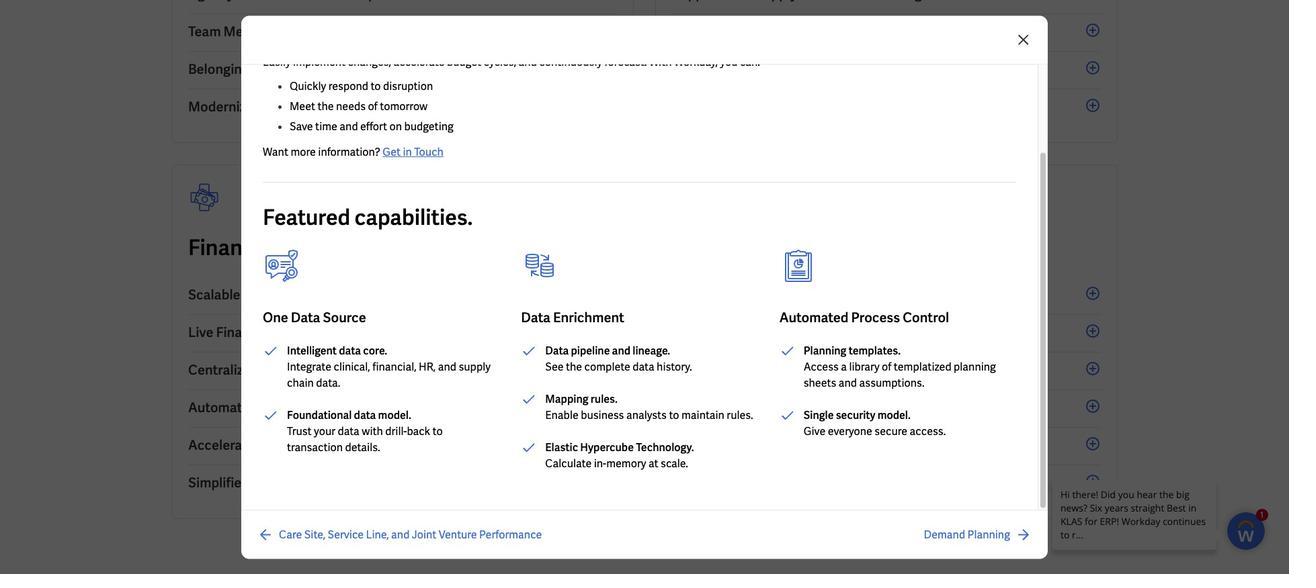 Task type: locate. For each thing, give the bounding box(es) containing it.
revenue
[[382, 475, 435, 492]]

and down "needs"
[[340, 120, 358, 134]]

model. up secure
[[878, 409, 911, 423]]

0 horizontal spatial the
[[318, 100, 334, 114]]

to down the drive
[[371, 79, 381, 93]]

0 horizontal spatial care
[[279, 528, 302, 542]]

volumes
[[719, 362, 772, 379]]

0 vertical spatial care
[[444, 234, 490, 262]]

care
[[444, 234, 490, 262], [672, 437, 702, 455], [279, 528, 302, 542]]

model.
[[378, 409, 411, 423], [878, 409, 911, 423]]

the for pipeline
[[566, 360, 582, 375]]

supply
[[776, 399, 818, 417]]

2 vertical spatial care
[[279, 528, 302, 542]]

0 horizontal spatial planning
[[804, 344, 847, 358]]

assumptions.
[[860, 377, 925, 391]]

medical surgical supply utilization button
[[672, 391, 1101, 428]]

1 vertical spatial service
[[844, 362, 890, 379]]

save
[[290, 120, 313, 134]]

management for proactive contract management
[[791, 61, 872, 78]]

management inside button
[[306, 362, 387, 379]]

0 vertical spatial a
[[787, 234, 799, 262]]

data inside intelligent data core. integrate clinical, financial, hr, and supply chain data.
[[339, 344, 361, 358]]

and inside intelligent data core. integrate clinical, financial, hr, and supply chain data.
[[438, 360, 457, 375]]

2 horizontal spatial care
[[672, 437, 702, 455]]

1 vertical spatial automated
[[188, 399, 257, 417]]

0 horizontal spatial based
[[797, 286, 834, 304]]

0 horizontal spatial team
[[188, 23, 221, 40]]

insights up intelligent
[[274, 324, 323, 342]]

budgeting
[[404, 120, 454, 134]]

single
[[804, 409, 834, 423]]

1 vertical spatial team
[[704, 437, 737, 455]]

a right for
[[787, 234, 799, 262]]

of up the effort
[[368, 100, 378, 114]]

1 vertical spatial delivery
[[495, 234, 575, 262]]

a
[[787, 234, 799, 262], [841, 360, 847, 375]]

financial up scalable
[[188, 234, 277, 262]]

needs
[[336, 100, 366, 114]]

medical
[[672, 399, 721, 417]]

1 vertical spatial management
[[306, 362, 387, 379]]

of inside planning templates. access a library of templatized planning sheets and assumptions.
[[882, 360, 892, 375]]

planning right the "demand"
[[968, 528, 1011, 542]]

model. for source
[[378, 409, 411, 423]]

2 vertical spatial management
[[252, 475, 334, 492]]

automated process control
[[780, 309, 950, 327]]

audit
[[362, 399, 396, 417]]

and inside button
[[336, 399, 359, 417]]

service down templates.
[[844, 362, 890, 379]]

forecasting
[[892, 362, 965, 379]]

supply
[[459, 360, 491, 375]]

data down lineage.
[[633, 360, 655, 375]]

1 model. from the left
[[378, 409, 411, 423]]

0 vertical spatial delivery
[[333, 98, 383, 116]]

quickly
[[290, 79, 326, 93]]

model. inside "foundational data model. trust your data with drill-back to transaction details."
[[378, 409, 411, 423]]

to
[[335, 61, 348, 78], [371, 79, 381, 93], [669, 409, 680, 423], [433, 425, 443, 439]]

1 horizontal spatial rules.
[[727, 409, 754, 423]]

1 horizontal spatial delivery
[[495, 234, 575, 262]]

1 horizontal spatial the
[[566, 360, 582, 375]]

a left library in the right bottom of the page
[[841, 360, 847, 375]]

see
[[546, 360, 564, 375]]

0 vertical spatial planning
[[804, 344, 847, 358]]

intelligent
[[287, 344, 337, 358]]

financial up centralized
[[216, 324, 272, 342]]

2 vertical spatial service
[[328, 528, 364, 542]]

automated inside button
[[188, 399, 257, 417]]

performance
[[480, 528, 542, 542]]

data up clinical,
[[339, 344, 361, 358]]

to inside "foundational data model. trust your data with drill-back to transaction details."
[[433, 425, 443, 439]]

one data source
[[263, 309, 366, 327]]

of up "assumptions."
[[882, 360, 892, 375]]

access
[[804, 360, 839, 375]]

and inside quickly respond to disruption meet the needs of tomorrow save time and effort on budgeting
[[340, 120, 358, 134]]

the inside data pipeline and lineage. see the complete data history.
[[566, 360, 582, 375]]

model. up drill-
[[378, 409, 411, 423]]

care site, service line, and joint venture performance
[[279, 528, 542, 542]]

to right back
[[433, 425, 443, 439]]

and up the hr
[[252, 61, 275, 78]]

1 horizontal spatial care
[[444, 234, 490, 262]]

2 model. from the left
[[878, 409, 911, 423]]

sustainability
[[281, 234, 415, 262]]

1 vertical spatial rules.
[[727, 409, 754, 423]]

0 horizontal spatial delivery
[[333, 98, 383, 116]]

the inside quickly respond to disruption meet the needs of tomorrow save time and effort on budgeting
[[318, 100, 334, 114]]

automated compliance and audit support
[[188, 399, 448, 417]]

care left site,
[[279, 528, 302, 542]]

enable
[[546, 409, 579, 423]]

automated down prepackaged driver-based modeling
[[780, 309, 849, 327]]

rules.
[[591, 393, 618, 407], [727, 409, 754, 423]]

planning inside planning templates. access a library of templatized planning sheets and assumptions.
[[804, 344, 847, 358]]

service for care site, service line, and joint venture performance
[[328, 528, 364, 542]]

to inside the "mapping rules. enable business analysts to maintain rules."
[[669, 409, 680, 423]]

data
[[291, 309, 320, 327], [521, 309, 551, 327], [546, 344, 569, 358]]

care for care team productivity
[[672, 437, 702, 455]]

0 horizontal spatial model.
[[378, 409, 411, 423]]

foundational data model. trust your data with drill-back to transaction details.
[[287, 409, 443, 455]]

0 horizontal spatial insights
[[274, 324, 323, 342]]

automated down centralized
[[188, 399, 257, 417]]

care inside button
[[279, 528, 302, 542]]

management inside button
[[791, 61, 872, 78]]

1 horizontal spatial planning
[[968, 528, 1011, 542]]

0 vertical spatial insights
[[672, 234, 751, 262]]

1 horizontal spatial automated
[[780, 309, 849, 327]]

rules. up business
[[591, 393, 618, 407]]

venture
[[439, 528, 477, 542]]

financial for scalable
[[243, 286, 299, 304]]

service inside button
[[328, 528, 364, 542]]

hypercube
[[581, 441, 634, 455]]

0 vertical spatial management
[[791, 61, 872, 78]]

the right see on the left bottom of the page
[[566, 360, 582, 375]]

calculate
[[546, 457, 592, 471]]

0 vertical spatial automated
[[780, 309, 849, 327]]

of right unit
[[829, 362, 842, 379]]

access.
[[910, 425, 946, 439]]

data for data pipeline and lineage. see the complete data history.
[[546, 344, 569, 358]]

financial inside 'live financial insights' button
[[216, 324, 272, 342]]

data
[[339, 344, 361, 358], [633, 360, 655, 375], [354, 409, 376, 423], [338, 425, 360, 439]]

automated for automated compliance and audit support
[[188, 399, 257, 417]]

to up respond
[[335, 61, 348, 78]]

based inside button
[[797, 286, 834, 304]]

care for care site, service line, and joint venture performance
[[279, 528, 302, 542]]

data inside data pipeline and lineage. see the complete data history.
[[546, 344, 569, 358]]

financial up one
[[243, 286, 299, 304]]

based left modeling
[[797, 286, 834, 304]]

unit
[[800, 362, 826, 379]]

equity
[[430, 61, 468, 78]]

live financial insights button
[[188, 315, 617, 353]]

0 horizontal spatial rules.
[[591, 393, 618, 407]]

modernized
[[188, 98, 261, 116]]

1 vertical spatial based
[[797, 286, 834, 304]]

new
[[351, 475, 379, 492]]

and up complete
[[612, 344, 631, 358]]

to inside quickly respond to disruption meet the needs of tomorrow save time and effort on budgeting
[[371, 79, 381, 93]]

data pipeline and lineage. see the complete data history.
[[546, 344, 692, 375]]

technology.
[[636, 441, 694, 455]]

integration
[[299, 437, 367, 455]]

contract
[[733, 61, 788, 78]]

featured capabilities.
[[263, 204, 473, 232]]

0 horizontal spatial a
[[787, 234, 799, 262]]

to right analysts
[[669, 409, 680, 423]]

at
[[649, 457, 659, 471]]

patient
[[672, 362, 717, 379]]

1 vertical spatial the
[[566, 360, 582, 375]]

with
[[650, 55, 672, 69]]

and inside button
[[391, 528, 410, 542]]

and
[[349, 23, 372, 40], [519, 55, 537, 69], [252, 61, 275, 78], [340, 120, 358, 134], [612, 344, 631, 358], [438, 360, 457, 375], [775, 362, 798, 379], [839, 377, 857, 391], [336, 399, 359, 417], [391, 528, 410, 542]]

scalable financial operations button
[[188, 278, 617, 315]]

m&a
[[265, 437, 296, 455]]

insights inside 'live financial insights' button
[[274, 324, 323, 342]]

0 vertical spatial financial
[[188, 234, 277, 262]]

rules. up care team productivity
[[727, 409, 754, 423]]

for
[[755, 234, 783, 262]]

0 vertical spatial team
[[188, 23, 221, 40]]

core.
[[363, 344, 387, 358]]

1 horizontal spatial based
[[864, 234, 925, 262]]

2 vertical spatial financial
[[216, 324, 272, 342]]

library
[[850, 360, 880, 375]]

single security model. give everyone secure access.
[[804, 409, 946, 439]]

more
[[291, 145, 316, 159]]

0 vertical spatial service
[[285, 98, 330, 116]]

prepackaged driver-based modeling button
[[672, 278, 1101, 315]]

financial inside the scalable financial operations 'button'
[[243, 286, 299, 304]]

planning up the access
[[804, 344, 847, 358]]

1 horizontal spatial a
[[841, 360, 847, 375]]

and right hr,
[[438, 360, 457, 375]]

and left unit
[[775, 362, 798, 379]]

0 vertical spatial the
[[318, 100, 334, 114]]

1 vertical spatial insights
[[274, 324, 323, 342]]

team up belonging
[[188, 23, 221, 40]]

care down capabilities.
[[444, 234, 490, 262]]

care inside 'button'
[[672, 437, 702, 455]]

modernized hr service delivery
[[188, 98, 383, 116]]

scalable
[[188, 286, 240, 304]]

service right site,
[[328, 528, 364, 542]]

automated inside featured capabilities. dialog
[[780, 309, 849, 327]]

in
[[403, 145, 412, 159]]

1 vertical spatial financial
[[243, 286, 299, 304]]

to inside button
[[335, 61, 348, 78]]

and left audit
[[336, 399, 359, 417]]

belonging and diversity to drive health equity
[[188, 61, 468, 78]]

and right 'line,'
[[391, 528, 410, 542]]

1 horizontal spatial insights
[[672, 234, 751, 262]]

care up scale.
[[672, 437, 702, 455]]

service down quickly
[[285, 98, 330, 116]]

continuously
[[540, 55, 603, 69]]

model. inside single security model. give everyone secure access.
[[878, 409, 911, 423]]

memory
[[607, 457, 647, 471]]

based up prepackaged driver-based modeling button
[[864, 234, 925, 262]]

history.
[[657, 360, 692, 375]]

insights up prepackaged
[[672, 234, 751, 262]]

compliance
[[260, 399, 334, 417]]

1 vertical spatial a
[[841, 360, 847, 375]]

0 horizontal spatial automated
[[188, 399, 257, 417]]

1 horizontal spatial model.
[[878, 409, 911, 423]]

1 horizontal spatial team
[[704, 437, 737, 455]]

automated compliance and audit support button
[[188, 391, 617, 428]]

of left new
[[336, 475, 349, 492]]

intelligent data core. integrate clinical, financial, hr, and supply chain data.
[[287, 344, 491, 391]]

insights
[[672, 234, 751, 262], [274, 324, 323, 342]]

the up 'time'
[[318, 100, 334, 114]]

and down library in the right bottom of the page
[[839, 377, 857, 391]]

1 vertical spatial care
[[672, 437, 702, 455]]

well-
[[374, 23, 405, 40]]

1 vertical spatial planning
[[968, 528, 1011, 542]]

clinical,
[[334, 360, 370, 375]]

team down the maintain
[[704, 437, 737, 455]]

transaction
[[287, 441, 343, 455]]



Task type: vqa. For each thing, say whether or not it's contained in the screenshot.
Staff based on skills requirement.'s staff
no



Task type: describe. For each thing, give the bounding box(es) containing it.
financial,
[[373, 360, 417, 375]]

lineage.
[[633, 344, 671, 358]]

back
[[407, 425, 430, 439]]

demand planning
[[924, 528, 1011, 542]]

value-
[[803, 234, 864, 262]]

financial for live
[[216, 324, 272, 342]]

data up with in the left bottom of the page
[[354, 409, 376, 423]]

team inside 'button'
[[704, 437, 737, 455]]

tomorrow
[[380, 100, 428, 114]]

get in touch link
[[383, 145, 444, 159]]

maintain
[[682, 409, 725, 423]]

and left "well-"
[[349, 23, 372, 40]]

disruption
[[383, 79, 433, 93]]

hr,
[[419, 360, 436, 375]]

team inside button
[[188, 23, 221, 40]]

capabilities.
[[355, 204, 473, 232]]

of inside button
[[829, 362, 842, 379]]

elastic
[[546, 441, 578, 455]]

diversity
[[278, 61, 332, 78]]

management inside 'button'
[[252, 475, 334, 492]]

care team productivity
[[672, 437, 814, 455]]

easily implement changes, accelerate budget cycles, and continuously forecast. with workday, you can:
[[263, 55, 760, 69]]

productivity
[[740, 437, 814, 455]]

templatized
[[894, 360, 952, 375]]

care team productivity button
[[672, 428, 1101, 466]]

demand
[[924, 528, 966, 542]]

modeling
[[837, 286, 894, 304]]

pipeline
[[571, 344, 610, 358]]

site,
[[304, 528, 326, 542]]

simplified
[[188, 475, 250, 492]]

live
[[188, 324, 213, 342]]

scale.
[[661, 457, 688, 471]]

mapping
[[546, 393, 589, 407]]

automated for automated process control
[[780, 309, 849, 327]]

financial sustainability  of care delivery
[[188, 234, 575, 262]]

the for respond
[[318, 100, 334, 114]]

surgical
[[724, 399, 773, 417]]

want
[[263, 145, 288, 159]]

sheets
[[804, 377, 837, 391]]

accelerate
[[394, 55, 445, 69]]

line,
[[366, 528, 389, 542]]

health
[[386, 61, 427, 78]]

planning inside button
[[968, 528, 1011, 542]]

chain
[[287, 377, 314, 391]]

elastic hypercube technology. calculate in-memory at scale.
[[546, 441, 694, 471]]

and inside data pipeline and lineage. see the complete data history.
[[612, 344, 631, 358]]

data for data enrichment
[[521, 309, 551, 327]]

integrate
[[287, 360, 332, 375]]

driver-
[[755, 286, 797, 304]]

proactive contract management
[[672, 61, 872, 78]]

management for centralized grants management
[[306, 362, 387, 379]]

and right cycles, on the left top of page
[[519, 55, 537, 69]]

delivery inside button
[[333, 98, 383, 116]]

model. for control
[[878, 409, 911, 423]]

0 vertical spatial rules.
[[591, 393, 618, 407]]

changes,
[[348, 55, 391, 69]]

planning templates. access a library of templatized planning sheets and assumptions.
[[804, 344, 997, 391]]

implement
[[293, 55, 346, 69]]

complete
[[585, 360, 631, 375]]

forecast.
[[605, 55, 647, 69]]

of inside 'button'
[[336, 475, 349, 492]]

you
[[720, 55, 738, 69]]

service for modernized hr service delivery
[[285, 98, 330, 116]]

of down capabilities.
[[420, 234, 439, 262]]

0 vertical spatial based
[[864, 234, 925, 262]]

details.
[[345, 441, 380, 455]]

data up the details. on the bottom of the page
[[338, 425, 360, 439]]

easily
[[263, 55, 291, 69]]

trust
[[287, 425, 312, 439]]

a inside planning templates. access a library of templatized planning sheets and assumptions.
[[841, 360, 847, 375]]

data inside data pipeline and lineage. see the complete data history.
[[633, 360, 655, 375]]

prepackaged driver-based modeling
[[672, 286, 894, 304]]

simplified management of new revenue streams
[[188, 475, 489, 492]]

security
[[836, 409, 876, 423]]

grants
[[261, 362, 303, 379]]

team member experience and well-being
[[188, 23, 440, 40]]

in-
[[594, 457, 607, 471]]

cycles,
[[484, 55, 517, 69]]

accelerated m&a integration
[[188, 437, 367, 455]]

streams
[[437, 475, 489, 492]]

drive
[[351, 61, 383, 78]]

planning
[[954, 360, 997, 375]]

budget
[[447, 55, 482, 69]]

secure
[[875, 425, 908, 439]]

team member experience and well-being button
[[188, 14, 617, 52]]

care site, service line, and joint venture performance button
[[258, 527, 542, 543]]

one
[[263, 309, 288, 327]]

data.
[[316, 377, 341, 391]]

hr
[[264, 98, 282, 116]]

featured
[[263, 204, 351, 232]]

effort
[[360, 120, 387, 134]]

quickly respond to disruption meet the needs of tomorrow save time and effort on budgeting
[[290, 79, 454, 134]]

source
[[323, 309, 366, 327]]

featured capabilities. dialog
[[0, 0, 1290, 575]]

industry
[[929, 234, 1010, 262]]

of inside quickly respond to disruption meet the needs of tomorrow save time and effort on budgeting
[[368, 100, 378, 114]]

simplified management of new revenue streams button
[[188, 466, 617, 503]]

process
[[852, 309, 901, 327]]

patient volumes and unit of service forecasting
[[672, 362, 965, 379]]

and inside planning templates. access a library of templatized planning sheets and assumptions.
[[839, 377, 857, 391]]

belonging and diversity to drive health equity button
[[188, 52, 617, 89]]

utilization
[[821, 399, 883, 417]]

operations
[[301, 286, 370, 304]]



